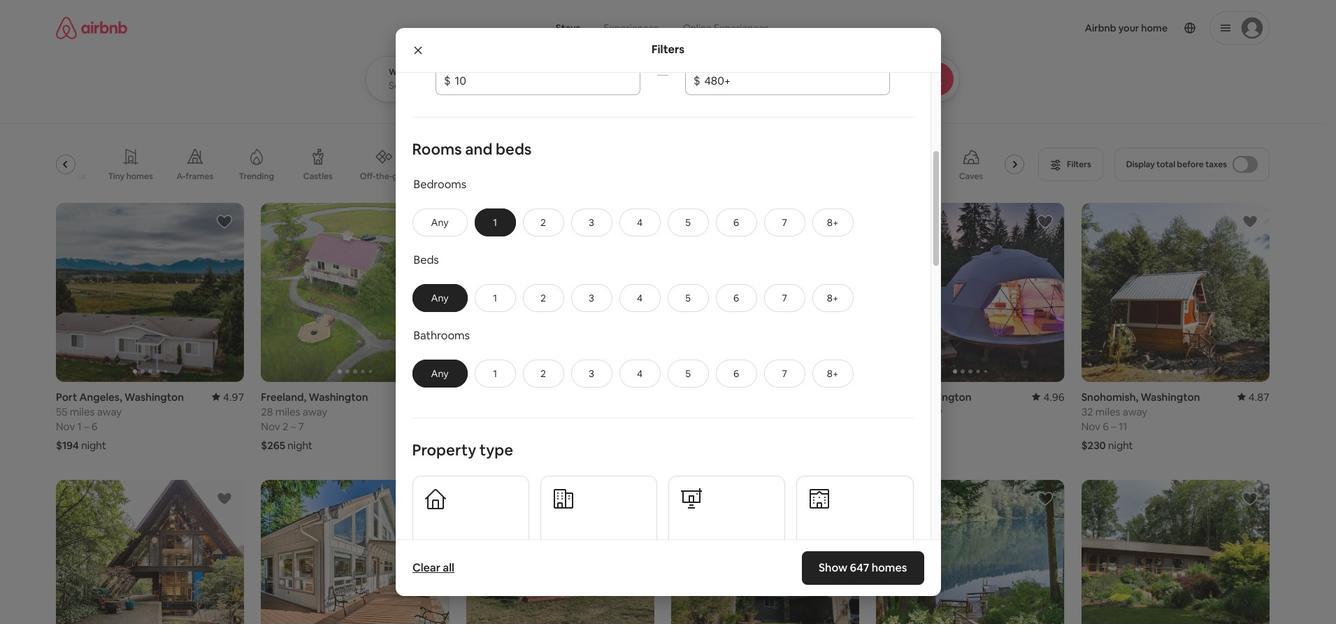 Task type: vqa. For each thing, say whether or not it's contained in the screenshot.
exit
no



Task type: locate. For each thing, give the bounding box(es) containing it.
night inside freeland, washington 28 miles away nov 2 – 7 $265 night
[[288, 439, 313, 452]]

1 nov from the left
[[56, 420, 75, 433]]

2 5 button from the top
[[668, 284, 709, 312]]

5.0 out of 5 average rating image
[[423, 390, 450, 404], [629, 390, 655, 404]]

5 for bathrooms
[[686, 367, 691, 380]]

2 night from the left
[[288, 439, 313, 452]]

miles for hoodsport, washington 43 miles away
[[686, 405, 711, 418]]

1 away from the left
[[97, 405, 122, 418]]

32
[[1082, 405, 1094, 418]]

3
[[589, 216, 595, 229], [589, 292, 595, 304], [589, 367, 595, 380]]

1 horizontal spatial $
[[694, 73, 701, 88]]

6 button
[[716, 208, 757, 236], [716, 284, 757, 312], [716, 359, 757, 387]]

8+ button for bathrooms
[[813, 359, 854, 387]]

1 – from the left
[[84, 420, 89, 433]]

washington inside sultan, washington 34 miles away dec 25 – 30
[[913, 390, 972, 404]]

away inside port angeles, washington 55 miles away nov 1 – 6 $194 night
[[97, 405, 122, 418]]

2 5.0 out of 5 average rating image from the left
[[629, 390, 655, 404]]

experiences right online
[[714, 22, 769, 34]]

any for bathrooms
[[431, 367, 449, 380]]

tiny homes
[[108, 171, 153, 182]]

washington right 'woodinville,'
[[529, 390, 588, 404]]

away inside woodinville, washington 13 miles away
[[506, 405, 531, 418]]

night right $194
[[81, 439, 106, 452]]

sultan,
[[877, 390, 910, 404]]

night right '$265'
[[288, 439, 313, 452]]

experiences up filters
[[604, 22, 659, 34]]

miles down hoodsport,
[[686, 405, 711, 418]]

6 inside port angeles, washington 55 miles away nov 1 – 6 $194 night
[[92, 420, 98, 433]]

1 vertical spatial 5 button
[[668, 284, 709, 312]]

washington inside port angeles, washington 55 miles away nov 1 – 6 $194 night
[[125, 390, 184, 404]]

nov
[[56, 420, 75, 433], [261, 420, 280, 433], [1082, 420, 1101, 433]]

0 horizontal spatial 5.0 out of 5 average rating image
[[423, 390, 450, 404]]

3 1 button from the top
[[475, 359, 516, 387]]

– for nov 2 – 7
[[291, 420, 296, 433]]

2 8+ button from the top
[[813, 284, 854, 312]]

away for sultan, washington 34 miles away dec 25 – 30
[[918, 405, 943, 418]]

3 8+ button from the top
[[813, 359, 854, 387]]

1 5.0 out of 5 average rating image from the left
[[423, 390, 450, 404]]

any button down bathrooms
[[412, 359, 468, 387]]

4
[[637, 216, 643, 229], [637, 292, 643, 304], [637, 367, 643, 380]]

1 vertical spatial 6 button
[[716, 284, 757, 312]]

show 647 homes link
[[802, 551, 924, 585]]

1 vertical spatial any
[[431, 292, 449, 304]]

miles right the 55
[[70, 405, 95, 418]]

11
[[1119, 420, 1128, 433]]

2 vertical spatial 8+ element
[[827, 367, 839, 380]]

0 vertical spatial 7 button
[[764, 208, 806, 236]]

6 button for beds
[[716, 284, 757, 312]]

2 button for bathrooms
[[523, 359, 564, 387]]

any down bathrooms
[[431, 367, 449, 380]]

4.97 left freeland,
[[223, 390, 244, 404]]

43
[[672, 405, 684, 418]]

miles inside snohomish, washington 32 miles away nov 6 – 11 $230 night
[[1096, 405, 1121, 418]]

miles inside woodinville, washington 13 miles away
[[479, 405, 504, 418]]

2 3 button from the top
[[571, 284, 613, 312]]

4 washington from the left
[[913, 390, 972, 404]]

4.96
[[1044, 390, 1065, 404]]

amazing
[[431, 171, 466, 182]]

1 4 from the top
[[637, 216, 643, 229]]

1 5 button from the top
[[668, 208, 709, 236]]

1 vertical spatial 8+ element
[[827, 292, 839, 304]]

3 any from the top
[[431, 367, 449, 380]]

1 washington from the left
[[125, 390, 184, 404]]

– inside snohomish, washington 32 miles away nov 6 – 11 $230 night
[[1112, 420, 1117, 433]]

$285 night
[[466, 439, 518, 452]]

$285
[[466, 439, 491, 452]]

3 away from the left
[[713, 405, 738, 418]]

hotel button
[[797, 476, 914, 563]]

any button up bathrooms
[[412, 284, 468, 312]]

1 3 from the top
[[589, 216, 595, 229]]

4.97 out of 5 average rating image
[[828, 390, 860, 404]]

online experiences
[[683, 22, 769, 34]]

2 horizontal spatial nov
[[1082, 420, 1101, 433]]

group
[[29, 137, 1031, 192], [56, 203, 244, 382], [261, 203, 450, 382], [466, 203, 655, 382], [672, 203, 860, 382], [877, 203, 1065, 382], [1082, 203, 1270, 382], [56, 480, 244, 624], [261, 480, 450, 624], [466, 480, 655, 624], [672, 480, 860, 624], [877, 480, 1065, 624], [1082, 480, 1270, 624]]

2 for beds
[[541, 292, 546, 304]]

30
[[920, 420, 932, 433]]

homes right tiny
[[126, 171, 153, 182]]

1 horizontal spatial nov
[[261, 420, 280, 433]]

house
[[424, 537, 458, 551]]

1 vertical spatial 8+ button
[[813, 284, 854, 312]]

any button
[[412, 208, 468, 236], [412, 284, 468, 312], [412, 359, 468, 387]]

2 5 from the top
[[686, 292, 691, 304]]

none search field containing stays
[[366, 0, 999, 102]]

2 4 from the top
[[637, 292, 643, 304]]

washington inside the hoodsport, washington 43 miles away
[[731, 390, 790, 404]]

0 vertical spatial 5
[[686, 216, 691, 229]]

3 button for bedrooms
[[571, 208, 613, 236]]

1 7 button from the top
[[764, 208, 806, 236]]

3 5 button from the top
[[668, 359, 709, 387]]

6 miles from the left
[[1096, 405, 1121, 418]]

filters dialog
[[396, 0, 941, 596]]

1 5 from the top
[[686, 216, 691, 229]]

1 6 button from the top
[[716, 208, 757, 236]]

away for hoodsport, washington 43 miles away
[[713, 405, 738, 418]]

miles down snohomish,
[[1096, 405, 1121, 418]]

1 night from the left
[[81, 439, 106, 452]]

washington inside snohomish, washington 32 miles away nov 6 – 11 $230 night
[[1141, 390, 1201, 404]]

3 washington from the left
[[731, 390, 790, 404]]

nov for nov 6 – 11
[[1082, 420, 1101, 433]]

1 horizontal spatial 4.97
[[839, 390, 860, 404]]

any element up bathrooms
[[427, 292, 453, 304]]

washington for woodinville, washington 13 miles away
[[529, 390, 588, 404]]

2 vertical spatial 5
[[686, 367, 691, 380]]

8+ for bedrooms
[[827, 216, 839, 229]]

$194
[[56, 439, 79, 452]]

2 1 button from the top
[[475, 284, 516, 312]]

1 vertical spatial 2 button
[[523, 284, 564, 312]]

miles inside sultan, washington 34 miles away dec 25 – 30
[[891, 405, 916, 418]]

1 vertical spatial 1 button
[[475, 284, 516, 312]]

2 miles from the left
[[276, 405, 300, 418]]

0 horizontal spatial $
[[444, 73, 451, 88]]

washington right hoodsport,
[[731, 390, 790, 404]]

1 vertical spatial 8+
[[827, 292, 839, 304]]

0 vertical spatial 1 button
[[475, 208, 516, 236]]

away up the 30
[[918, 405, 943, 418]]

property type
[[412, 440, 513, 459]]

washington right snohomish,
[[1141, 390, 1201, 404]]

castles
[[304, 171, 333, 182]]

– inside port angeles, washington 55 miles away nov 1 – 6 $194 night
[[84, 420, 89, 433]]

5 miles from the left
[[479, 405, 504, 418]]

homes inside group
[[126, 171, 153, 182]]

– down freeland,
[[291, 420, 296, 433]]

2 any button from the top
[[412, 284, 468, 312]]

miles for sultan, washington 34 miles away dec 25 – 30
[[891, 405, 916, 418]]

any element down the bedrooms
[[427, 216, 453, 229]]

3 button for bathrooms
[[571, 359, 613, 387]]

– down 'angeles,' on the left bottom
[[84, 420, 89, 433]]

5.0
[[640, 390, 655, 404]]

miles
[[70, 405, 95, 418], [276, 405, 300, 418], [686, 405, 711, 418], [891, 405, 916, 418], [479, 405, 504, 418], [1096, 405, 1121, 418]]

miles down 'woodinville,'
[[479, 405, 504, 418]]

3 – from the left
[[913, 420, 918, 433]]

any element for beds
[[427, 292, 453, 304]]

0 vertical spatial any button
[[412, 208, 468, 236]]

2 4 button from the top
[[620, 284, 661, 312]]

away inside sultan, washington 34 miles away dec 25 – 30
[[918, 405, 943, 418]]

3 any button from the top
[[412, 359, 468, 387]]

taxes
[[1206, 159, 1228, 170]]

house button
[[412, 476, 529, 563]]

3 4 button from the top
[[620, 359, 661, 387]]

4.97 left sultan,
[[839, 390, 860, 404]]

experiences
[[604, 22, 659, 34], [714, 22, 769, 34]]

1 experiences from the left
[[604, 22, 659, 34]]

nov down 28
[[261, 420, 280, 433]]

2 – from the left
[[291, 420, 296, 433]]

2 8+ element from the top
[[827, 292, 839, 304]]

– for dec 25 – 30
[[913, 420, 918, 433]]

washington inside woodinville, washington 13 miles away
[[529, 390, 588, 404]]

5 for bedrooms
[[686, 216, 691, 229]]

any
[[431, 216, 449, 229], [431, 292, 449, 304], [431, 367, 449, 380]]

3 nov from the left
[[1082, 420, 1101, 433]]

0 horizontal spatial experiences
[[604, 22, 659, 34]]

4 night from the left
[[1109, 439, 1134, 452]]

3 7 button from the top
[[764, 359, 806, 387]]

0 vertical spatial any
[[431, 216, 449, 229]]

beds
[[496, 139, 532, 159]]

7 button for bathrooms
[[764, 359, 806, 387]]

3 miles from the left
[[686, 405, 711, 418]]

2 vertical spatial 6 button
[[716, 359, 757, 387]]

8+ button
[[813, 208, 854, 236], [813, 284, 854, 312], [813, 359, 854, 387]]

8+ element for bathrooms
[[827, 367, 839, 380]]

washington for sultan, washington 34 miles away dec 25 – 30
[[913, 390, 972, 404]]

beds
[[414, 252, 439, 267]]

3 8+ from the top
[[827, 367, 839, 380]]

0 vertical spatial 8+
[[827, 216, 839, 229]]

1 vertical spatial 7 button
[[764, 284, 806, 312]]

rooms and beds
[[412, 139, 532, 159]]

4 for bathrooms
[[637, 367, 643, 380]]

1 vertical spatial any button
[[412, 284, 468, 312]]

what can we help you find? tab list
[[545, 14, 671, 42]]

5 washington from the left
[[529, 390, 588, 404]]

2 vertical spatial 4
[[637, 367, 643, 380]]

0 vertical spatial 2 button
[[523, 208, 564, 236]]

night inside port angeles, washington 55 miles away nov 1 – 6 $194 night
[[81, 439, 106, 452]]

5 away from the left
[[506, 405, 531, 418]]

3 6 button from the top
[[716, 359, 757, 387]]

1 4 button from the top
[[620, 208, 661, 236]]

$ right where
[[444, 73, 451, 88]]

2 vertical spatial 2 button
[[523, 359, 564, 387]]

experiences inside button
[[604, 22, 659, 34]]

nov inside freeland, washington 28 miles away nov 2 – 7 $265 night
[[261, 420, 280, 433]]

0 vertical spatial 3 button
[[571, 208, 613, 236]]

4.87
[[1249, 390, 1270, 404]]

parks
[[64, 171, 86, 182]]

1 miles from the left
[[70, 405, 95, 418]]

7 for beds
[[782, 292, 788, 304]]

– inside freeland, washington 28 miles away nov 2 – 7 $265 night
[[291, 420, 296, 433]]

8+ button for beds
[[813, 284, 854, 312]]

0 vertical spatial 6 button
[[716, 208, 757, 236]]

4 for beds
[[637, 292, 643, 304]]

any element down bathrooms
[[427, 367, 453, 380]]

6 button for bedrooms
[[716, 208, 757, 236]]

any button down the bedrooms
[[412, 208, 468, 236]]

0 vertical spatial 4
[[637, 216, 643, 229]]

Where field
[[389, 79, 572, 92]]

add to wishlist: freeland, washington image
[[422, 213, 438, 230]]

a-
[[177, 171, 186, 182]]

2 washington from the left
[[309, 390, 368, 404]]

5.0 out of 5 average rating image up property
[[423, 390, 450, 404]]

2 button for bedrooms
[[523, 208, 564, 236]]

0 vertical spatial 8+ button
[[813, 208, 854, 236]]

2 vertical spatial 7 button
[[764, 359, 806, 387]]

3 for bedrooms
[[589, 216, 595, 229]]

washington right 'angeles,' on the left bottom
[[125, 390, 184, 404]]

3 3 button from the top
[[571, 359, 613, 387]]

grid
[[393, 171, 408, 182]]

homes right 647
[[872, 560, 908, 575]]

online experiences link
[[671, 14, 782, 42]]

any for beds
[[431, 292, 449, 304]]

2 away from the left
[[303, 405, 328, 418]]

8+ for bathrooms
[[827, 367, 839, 380]]

washington for snohomish, washington 32 miles away nov 6 – 11 $230 night
[[1141, 390, 1201, 404]]

– left 11
[[1112, 420, 1117, 433]]

0 vertical spatial 5 button
[[668, 208, 709, 236]]

2 vertical spatial any button
[[412, 359, 468, 387]]

any down the bedrooms
[[431, 216, 449, 229]]

6 inside snohomish, washington 32 miles away nov 6 – 11 $230 night
[[1103, 420, 1110, 433]]

7 button
[[764, 208, 806, 236], [764, 284, 806, 312], [764, 359, 806, 387]]

miles inside freeland, washington 28 miles away nov 2 – 7 $265 night
[[276, 405, 300, 418]]

away down 'woodinville,'
[[506, 405, 531, 418]]

2 inside freeland, washington 28 miles away nov 2 – 7 $265 night
[[283, 420, 288, 433]]

1 horizontal spatial experiences
[[714, 22, 769, 34]]

2 2 button from the top
[[523, 284, 564, 312]]

guesthouse button
[[669, 476, 786, 563]]

2 vertical spatial 1 button
[[475, 359, 516, 387]]

away down freeland,
[[303, 405, 328, 418]]

0 vertical spatial 4 button
[[620, 208, 661, 236]]

1 vertical spatial any element
[[427, 292, 453, 304]]

3 button
[[571, 208, 613, 236], [571, 284, 613, 312], [571, 359, 613, 387]]

2 vertical spatial 4 button
[[620, 359, 661, 387]]

away down 'angeles,' on the left bottom
[[97, 405, 122, 418]]

2 vertical spatial 8+
[[827, 367, 839, 380]]

6
[[734, 216, 740, 229], [734, 292, 740, 304], [734, 367, 740, 380], [92, 420, 98, 433], [1103, 420, 1110, 433]]

miles inside port angeles, washington 55 miles away nov 1 – 6 $194 night
[[70, 405, 95, 418]]

away inside freeland, washington 28 miles away nov 2 – 7 $265 night
[[303, 405, 328, 418]]

away down hoodsport,
[[713, 405, 738, 418]]

miles up '25'
[[891, 405, 916, 418]]

6 away from the left
[[1123, 405, 1148, 418]]

2 vertical spatial 3
[[589, 367, 595, 380]]

5
[[686, 216, 691, 229], [686, 292, 691, 304], [686, 367, 691, 380]]

2 experiences from the left
[[714, 22, 769, 34]]

– inside sultan, washington 34 miles away dec 25 – 30
[[913, 420, 918, 433]]

washington inside freeland, washington 28 miles away nov 2 – 7 $265 night
[[309, 390, 368, 404]]

2 3 from the top
[[589, 292, 595, 304]]

1 8+ button from the top
[[813, 208, 854, 236]]

4 button for bathrooms
[[620, 359, 661, 387]]

–
[[84, 420, 89, 433], [291, 420, 296, 433], [913, 420, 918, 433], [1112, 420, 1117, 433]]

miles down freeland,
[[276, 405, 300, 418]]

8+
[[827, 216, 839, 229], [827, 292, 839, 304], [827, 367, 839, 380]]

5 button
[[668, 208, 709, 236], [668, 284, 709, 312], [668, 359, 709, 387]]

any element
[[427, 216, 453, 229], [427, 292, 453, 304], [427, 367, 453, 380]]

1 vertical spatial 4 button
[[620, 284, 661, 312]]

miles inside the hoodsport, washington 43 miles away
[[686, 405, 711, 418]]

2 $ from the left
[[694, 73, 701, 88]]

1 2 button from the top
[[523, 208, 564, 236]]

add to wishlist: snohomish, washington image
[[1242, 213, 1259, 230]]

4 – from the left
[[1112, 420, 1117, 433]]

1 vertical spatial 5
[[686, 292, 691, 304]]

washington right freeland,
[[309, 390, 368, 404]]

away inside snohomish, washington 32 miles away nov 6 – 11 $230 night
[[1123, 405, 1148, 418]]

snohomish,
[[1082, 390, 1139, 404]]

night
[[81, 439, 106, 452], [288, 439, 313, 452], [493, 439, 518, 452], [1109, 439, 1134, 452]]

0 horizontal spatial nov
[[56, 420, 75, 433]]

28
[[261, 405, 273, 418]]

1 vertical spatial 3
[[589, 292, 595, 304]]

trending
[[239, 171, 274, 182]]

2 vertical spatial 8+ button
[[813, 359, 854, 387]]

a-frames
[[177, 171, 214, 182]]

bedrooms
[[414, 177, 467, 192]]

4 away from the left
[[918, 405, 943, 418]]

1 8+ from the top
[[827, 216, 839, 229]]

1 vertical spatial 3 button
[[571, 284, 613, 312]]

0 vertical spatial homes
[[126, 171, 153, 182]]

2 $ text field from the left
[[705, 74, 882, 88]]

2 vertical spatial 5 button
[[668, 359, 709, 387]]

1 horizontal spatial homes
[[872, 560, 908, 575]]

2 8+ from the top
[[827, 292, 839, 304]]

6 washington from the left
[[1141, 390, 1201, 404]]

night right "$285"
[[493, 439, 518, 452]]

3 4 from the top
[[637, 367, 643, 380]]

away for freeland, washington 28 miles away nov 2 – 7 $265 night
[[303, 405, 328, 418]]

8+ element for beds
[[827, 292, 839, 304]]

nov down 32
[[1082, 420, 1101, 433]]

2 any element from the top
[[427, 292, 453, 304]]

1 vertical spatial 4
[[637, 292, 643, 304]]

None search field
[[366, 0, 999, 102]]

4.97
[[223, 390, 244, 404], [839, 390, 860, 404]]

night down 11
[[1109, 439, 1134, 452]]

5.0 out of 5 average rating image left hoodsport,
[[629, 390, 655, 404]]

4.96 out of 5 average rating image
[[1033, 390, 1065, 404]]

$ text field
[[455, 74, 632, 88], [705, 74, 882, 88]]

1 inside port angeles, washington 55 miles away nov 1 – 6 $194 night
[[77, 420, 82, 433]]

1 horizontal spatial 5.0 out of 5 average rating image
[[629, 390, 655, 404]]

1
[[493, 216, 497, 229], [493, 292, 497, 304], [493, 367, 497, 380], [77, 420, 82, 433]]

0 vertical spatial 8+ element
[[827, 216, 839, 229]]

3 any element from the top
[[427, 367, 453, 380]]

4 for bedrooms
[[637, 216, 643, 229]]

$ down online
[[694, 73, 701, 88]]

3 3 from the top
[[589, 367, 595, 380]]

nov inside snohomish, washington 32 miles away nov 6 – 11 $230 night
[[1082, 420, 1101, 433]]

0 horizontal spatial 4.97
[[223, 390, 244, 404]]

homes
[[126, 171, 153, 182], [872, 560, 908, 575]]

hoodsport,
[[672, 390, 729, 404]]

nov down the 55
[[56, 420, 75, 433]]

0 vertical spatial any element
[[427, 216, 453, 229]]

2 vertical spatial 3 button
[[571, 359, 613, 387]]

5 for beds
[[686, 292, 691, 304]]

guesthouse
[[681, 537, 745, 551]]

3 2 button from the top
[[523, 359, 564, 387]]

– right '25'
[[913, 420, 918, 433]]

display total before taxes button
[[1115, 148, 1270, 181]]

6 for bedrooms
[[734, 216, 740, 229]]

any button for bathrooms
[[412, 359, 468, 387]]

5 button for beds
[[668, 284, 709, 312]]

2 any from the top
[[431, 292, 449, 304]]

washington
[[125, 390, 184, 404], [309, 390, 368, 404], [731, 390, 790, 404], [913, 390, 972, 404], [529, 390, 588, 404], [1141, 390, 1201, 404]]

$
[[444, 73, 451, 88], [694, 73, 701, 88]]

8+ element
[[827, 216, 839, 229], [827, 292, 839, 304], [827, 367, 839, 380]]

add to wishlist: snoqualmie, washington image
[[832, 490, 849, 507]]

3 8+ element from the top
[[827, 367, 839, 380]]

hoodsport, washington 43 miles away
[[672, 390, 790, 418]]

apartment
[[552, 537, 611, 551]]

before
[[1178, 159, 1204, 170]]

any up bathrooms
[[431, 292, 449, 304]]

4 miles from the left
[[891, 405, 916, 418]]

2 nov from the left
[[261, 420, 280, 433]]

1 3 button from the top
[[571, 208, 613, 236]]

add to wishlist: enumclaw, washington image
[[1037, 490, 1054, 507]]

2 vertical spatial any element
[[427, 367, 453, 380]]

7 button for bedrooms
[[764, 208, 806, 236]]

2 vertical spatial any
[[431, 367, 449, 380]]

2 7 button from the top
[[764, 284, 806, 312]]

where
[[389, 66, 415, 78]]

0 horizontal spatial homes
[[126, 171, 153, 182]]

0 horizontal spatial $ text field
[[455, 74, 632, 88]]

1 horizontal spatial $ text field
[[705, 74, 882, 88]]

4 button
[[620, 208, 661, 236], [620, 284, 661, 312], [620, 359, 661, 387]]

total
[[1157, 159, 1176, 170]]

3 5 from the top
[[686, 367, 691, 380]]

away for snohomish, washington 32 miles away nov 6 – 11 $230 night
[[1123, 405, 1148, 418]]

away up 11
[[1123, 405, 1148, 418]]

1 vertical spatial homes
[[872, 560, 908, 575]]

0 vertical spatial 3
[[589, 216, 595, 229]]

washington for hoodsport, washington 43 miles away
[[731, 390, 790, 404]]

away inside the hoodsport, washington 43 miles away
[[713, 405, 738, 418]]

1 8+ element from the top
[[827, 216, 839, 229]]

2 6 button from the top
[[716, 284, 757, 312]]

washington up the 30
[[913, 390, 972, 404]]

1 $ from the left
[[444, 73, 451, 88]]



Task type: describe. For each thing, give the bounding box(es) containing it.
national parks
[[29, 171, 86, 182]]

sultan, washington 34 miles away dec 25 – 30
[[877, 390, 972, 433]]

2 4.97 from the left
[[839, 390, 860, 404]]

washington for freeland, washington 28 miles away nov 2 – 7 $265 night
[[309, 390, 368, 404]]

frames
[[186, 171, 214, 182]]

away for woodinville, washington 13 miles away
[[506, 405, 531, 418]]

off-the-grid
[[360, 171, 408, 182]]

3 for beds
[[589, 292, 595, 304]]

port
[[56, 390, 77, 404]]

1 1 button from the top
[[475, 208, 516, 236]]

clear all
[[412, 560, 454, 575]]

8+ button for bedrooms
[[813, 208, 854, 236]]

add to wishlist: woodinville, washington image
[[627, 213, 644, 230]]

dec
[[877, 420, 896, 433]]

rooms
[[412, 139, 462, 159]]

13
[[466, 405, 477, 418]]

7 inside freeland, washington 28 miles away nov 2 – 7 $265 night
[[298, 420, 304, 433]]

woodinville,
[[466, 390, 527, 404]]

clear
[[412, 560, 440, 575]]

1 for beds 1 "button"
[[493, 292, 497, 304]]

25
[[899, 420, 910, 433]]

6 for beds
[[734, 292, 740, 304]]

stays tab panel
[[366, 56, 999, 102]]

7 for bedrooms
[[782, 216, 788, 229]]

display total before taxes
[[1127, 159, 1228, 170]]

property
[[412, 440, 477, 459]]

2 for bathrooms
[[541, 367, 546, 380]]

647
[[850, 560, 870, 575]]

pools
[[468, 171, 489, 182]]

add to wishlist: seattle, washington image
[[216, 490, 233, 507]]

filters
[[652, 42, 685, 57]]

1 4.97 from the left
[[223, 390, 244, 404]]

1 for 1 "button" corresponding to bathrooms
[[493, 367, 497, 380]]

8+ for beds
[[827, 292, 839, 304]]

5 button for bathrooms
[[668, 359, 709, 387]]

clear all button
[[405, 554, 461, 582]]

amazing pools
[[431, 171, 489, 182]]

snohomish, washington 32 miles away nov 6 – 11 $230 night
[[1082, 390, 1201, 452]]

2 button for beds
[[523, 284, 564, 312]]

show
[[819, 560, 848, 575]]

any element for bathrooms
[[427, 367, 453, 380]]

1 button for bathrooms
[[475, 359, 516, 387]]

nov for nov 2 – 7
[[261, 420, 280, 433]]

national
[[29, 171, 62, 182]]

5.0 out of 5 average rating image containing 5.0
[[629, 390, 655, 404]]

online
[[683, 22, 712, 34]]

1 button for beds
[[475, 284, 516, 312]]

4.97 out of 5 average rating image
[[212, 390, 244, 404]]

stays
[[556, 22, 581, 34]]

add to wishlist: hoodsport, washington image
[[832, 213, 849, 230]]

display
[[1127, 159, 1156, 170]]

nov inside port angeles, washington 55 miles away nov 1 – 6 $194 night
[[56, 420, 75, 433]]

freeland, washington 28 miles away nov 2 – 7 $265 night
[[261, 390, 368, 452]]

freeland,
[[261, 390, 307, 404]]

55
[[56, 405, 68, 418]]

off-
[[360, 171, 376, 182]]

woodinville, washington 13 miles away
[[466, 390, 588, 418]]

show 647 homes
[[819, 560, 908, 575]]

3 button for beds
[[571, 284, 613, 312]]

$265
[[261, 439, 285, 452]]

7 button for beds
[[764, 284, 806, 312]]

6 button for bathrooms
[[716, 359, 757, 387]]

profile element
[[803, 0, 1270, 56]]

miles for freeland, washington 28 miles away nov 2 – 7 $265 night
[[276, 405, 300, 418]]

1 $ text field from the left
[[455, 74, 632, 88]]

1 any from the top
[[431, 216, 449, 229]]

– for nov 6 – 11
[[1112, 420, 1117, 433]]

2 for bedrooms
[[541, 216, 546, 229]]

and
[[465, 139, 493, 159]]

4 button for beds
[[620, 284, 661, 312]]

3 night from the left
[[493, 439, 518, 452]]

stays button
[[545, 14, 592, 42]]

8+ element for bedrooms
[[827, 216, 839, 229]]

caves
[[960, 171, 984, 182]]

$230
[[1082, 439, 1107, 452]]

apartment button
[[541, 476, 658, 563]]

add to wishlist: port angeles, washington image
[[216, 213, 233, 230]]

port angeles, washington 55 miles away nov 1 – 6 $194 night
[[56, 390, 184, 452]]

add to wishlist: sultan, washington image
[[1037, 213, 1054, 230]]

6 for bathrooms
[[734, 367, 740, 380]]

miles for woodinville, washington 13 miles away
[[479, 405, 504, 418]]

1 any button from the top
[[412, 208, 468, 236]]

angeles,
[[79, 390, 122, 404]]

3 for bathrooms
[[589, 367, 595, 380]]

add to wishlist: brinnon, washington image
[[422, 490, 438, 507]]

all
[[443, 560, 454, 575]]

bathrooms
[[414, 328, 470, 343]]

7 for bathrooms
[[782, 367, 788, 380]]

tiny
[[108, 171, 125, 182]]

34
[[877, 405, 889, 418]]

hotel
[[809, 537, 838, 551]]

night inside snohomish, washington 32 miles away nov 6 – 11 $230 night
[[1109, 439, 1134, 452]]

experiences button
[[592, 14, 671, 42]]

the-
[[376, 171, 393, 182]]

homes inside filters dialog
[[872, 560, 908, 575]]

group containing national parks
[[29, 137, 1031, 192]]

add to wishlist: quilcene, washington image
[[1242, 490, 1259, 507]]

5 button for bedrooms
[[668, 208, 709, 236]]

any button for beds
[[412, 284, 468, 312]]

miles for snohomish, washington 32 miles away nov 6 – 11 $230 night
[[1096, 405, 1121, 418]]

1 any element from the top
[[427, 216, 453, 229]]

4.87 out of 5 average rating image
[[1238, 390, 1270, 404]]

type
[[480, 440, 513, 459]]

1 for first 1 "button" from the top of the filters dialog
[[493, 216, 497, 229]]

4 button for bedrooms
[[620, 208, 661, 236]]



